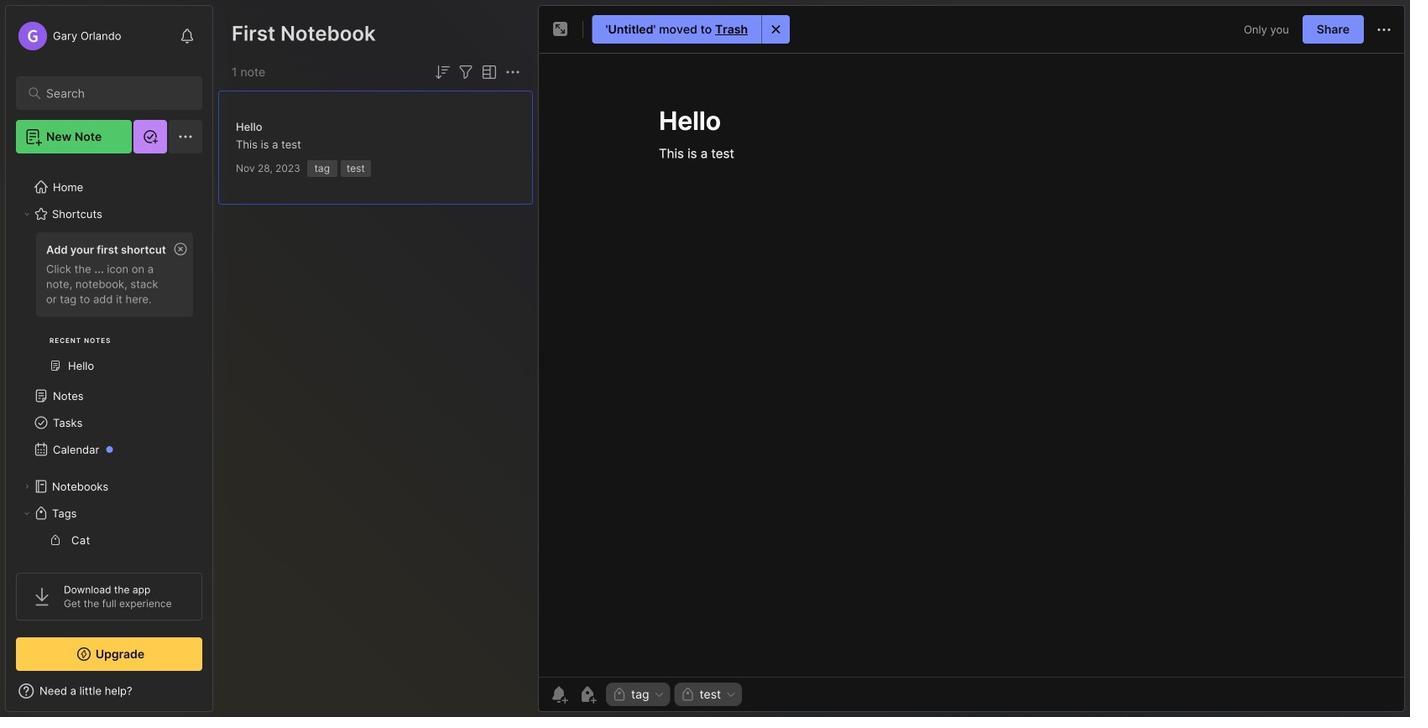 Task type: locate. For each thing, give the bounding box(es) containing it.
2 group from the top
[[16, 527, 201, 635]]

test Tag actions field
[[721, 689, 737, 701]]

tree inside main element
[[6, 164, 212, 698]]

none search field inside main element
[[46, 83, 180, 103]]

WHAT'S NEW field
[[6, 678, 212, 705]]

add filters image
[[456, 62, 476, 82]]

0 vertical spatial more actions field
[[1374, 19, 1394, 40]]

Add filters field
[[456, 62, 476, 82]]

more actions image
[[503, 62, 523, 82]]

More actions field
[[1374, 19, 1394, 40], [503, 62, 523, 82]]

tree
[[6, 164, 212, 698]]

more actions image
[[1374, 20, 1394, 40]]

group
[[16, 227, 201, 390], [16, 527, 201, 635]]

Search text field
[[46, 86, 180, 102]]

expand tags image
[[22, 509, 32, 519]]

Note Editor text field
[[539, 53, 1404, 677]]

expand notebooks image
[[22, 482, 32, 492]]

1 vertical spatial group
[[16, 527, 201, 635]]

None search field
[[46, 83, 180, 103]]

main element
[[0, 0, 218, 718]]

0 vertical spatial group
[[16, 227, 201, 390]]

expand note image
[[551, 19, 571, 39]]

0 horizontal spatial more actions field
[[503, 62, 523, 82]]

alert
[[592, 15, 790, 44]]



Task type: vqa. For each thing, say whether or not it's contained in the screenshot.
Search text field
yes



Task type: describe. For each thing, give the bounding box(es) containing it.
click to collapse image
[[212, 687, 225, 707]]

Account field
[[16, 19, 121, 53]]

Sort options field
[[432, 62, 452, 82]]

View options field
[[476, 62, 499, 82]]

add tag image
[[578, 685, 598, 705]]

1 vertical spatial more actions field
[[503, 62, 523, 82]]

add a reminder image
[[549, 685, 569, 705]]

1 group from the top
[[16, 227, 201, 390]]

1 horizontal spatial more actions field
[[1374, 19, 1394, 40]]

note window element
[[538, 5, 1405, 717]]

tag Tag actions field
[[649, 689, 665, 701]]



